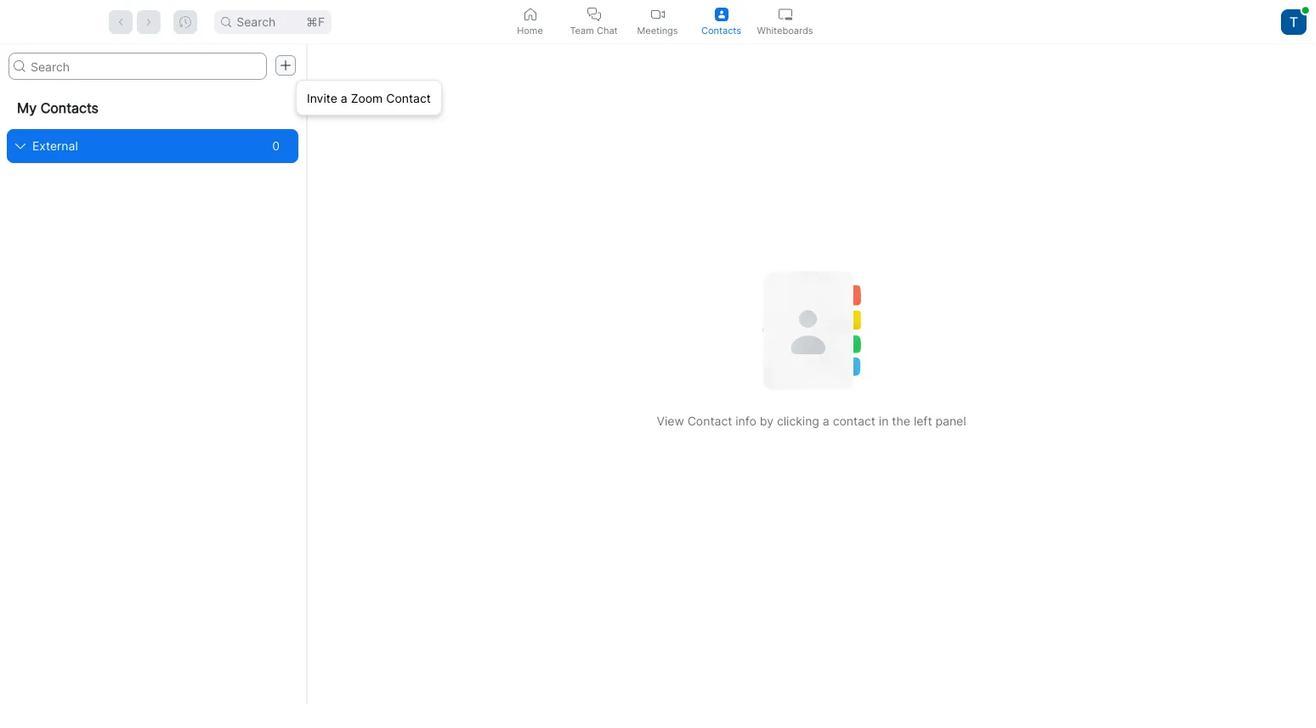 Task type: locate. For each thing, give the bounding box(es) containing it.
home small image
[[523, 7, 537, 21], [523, 7, 537, 21]]

contacts up external
[[40, 99, 99, 116]]

plus small image
[[280, 60, 292, 71], [280, 60, 292, 71]]

contact right zoom
[[386, 91, 431, 105]]

1 horizontal spatial a
[[823, 414, 829, 428]]

contact
[[386, 91, 431, 105], [687, 414, 732, 428]]

home button
[[498, 0, 562, 43]]

chat
[[597, 24, 618, 36]]

contacts tab panel
[[0, 44, 1315, 705]]

info
[[736, 414, 756, 428]]

my contacts tree
[[0, 87, 305, 163]]

a right invite
[[341, 91, 347, 105]]

contacts
[[701, 24, 741, 36], [40, 99, 99, 116]]

0 horizontal spatial contacts
[[40, 99, 99, 116]]

video on image
[[651, 7, 664, 21]]

a right 'clicking'
[[823, 414, 829, 428]]

1 vertical spatial contact
[[687, 414, 732, 428]]

1 horizontal spatial contact
[[687, 414, 732, 428]]

tab list
[[498, 0, 817, 43]]

0
[[272, 139, 280, 153]]

invite a zoom contact
[[307, 91, 431, 105]]

invite
[[307, 91, 337, 105]]

tab list containing home
[[498, 0, 817, 43]]

contact left info
[[687, 414, 732, 428]]

contact inside tab panel
[[687, 414, 732, 428]]

1 vertical spatial a
[[823, 414, 829, 428]]

online image
[[1302, 7, 1309, 13], [1302, 7, 1309, 13]]

contacts down profile contact image
[[701, 24, 741, 36]]

my
[[17, 99, 37, 116]]

1 horizontal spatial contacts
[[701, 24, 741, 36]]

whiteboards
[[757, 24, 813, 36]]

0 vertical spatial contact
[[386, 91, 431, 105]]

zoom
[[351, 91, 383, 105]]

a inside "button"
[[341, 91, 347, 105]]

chevron down image
[[15, 141, 26, 151], [15, 141, 26, 151]]

search
[[237, 14, 276, 28]]

whiteboards button
[[753, 0, 817, 43]]

1 vertical spatial contacts
[[40, 99, 99, 116]]

my contacts grouping, external, 0 items enclose, level 2, 1 of 1, tree item
[[7, 129, 298, 163]]

0 vertical spatial contacts
[[701, 24, 741, 36]]

in
[[879, 414, 889, 428]]

a
[[341, 91, 347, 105], [823, 414, 829, 428]]

panel
[[935, 414, 966, 428]]

profile contact image
[[715, 7, 728, 21]]

0 vertical spatial a
[[341, 91, 347, 105]]

a inside tab panel
[[823, 414, 829, 428]]

magnifier image inside contacts tab panel
[[14, 60, 26, 72]]

0 horizontal spatial contact
[[386, 91, 431, 105]]

contact inside "button"
[[386, 91, 431, 105]]

team chat image
[[587, 7, 601, 21], [587, 7, 601, 21]]

whiteboard small image
[[778, 7, 792, 21], [778, 7, 792, 21]]

avatar image
[[1281, 9, 1307, 34]]

0 horizontal spatial a
[[341, 91, 347, 105]]

magnifier image
[[221, 17, 231, 27], [221, 17, 231, 27], [14, 60, 26, 72]]



Task type: describe. For each thing, give the bounding box(es) containing it.
team chat
[[570, 24, 618, 36]]

my contacts heading
[[0, 87, 305, 129]]

team chat button
[[562, 0, 626, 43]]

Search text field
[[9, 53, 267, 80]]

the
[[892, 414, 910, 428]]

team
[[570, 24, 594, 36]]

meetings
[[637, 24, 678, 36]]

view contact info by clicking a contact in the left panel
[[657, 414, 966, 428]]

contacts button
[[689, 0, 753, 43]]

invite a zoom contact button
[[300, 84, 438, 111]]

magnifier image
[[14, 60, 26, 72]]

profile contact image
[[715, 7, 728, 21]]

contact
[[833, 414, 876, 428]]

external
[[32, 139, 78, 153]]

contacts inside button
[[701, 24, 741, 36]]

⌘f
[[306, 14, 325, 28]]

meetings button
[[626, 0, 689, 43]]

contacts inside heading
[[40, 99, 99, 116]]

home
[[517, 24, 543, 36]]

clicking
[[777, 414, 819, 428]]

video on image
[[651, 7, 664, 21]]

left
[[914, 414, 932, 428]]

my contacts
[[17, 99, 99, 116]]

by
[[760, 414, 774, 428]]

view
[[657, 414, 684, 428]]



Task type: vqa. For each thing, say whether or not it's contained in the screenshot.
Plus Squircle icon
no



